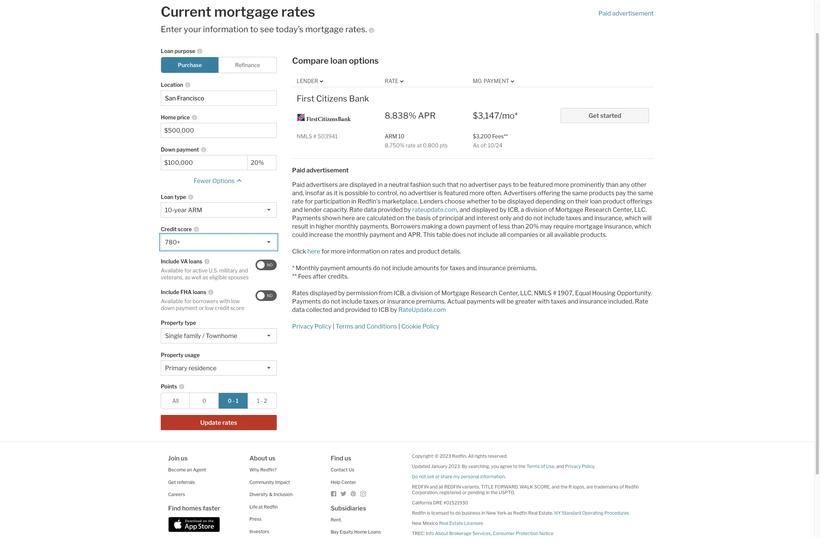 Task type: describe. For each thing, give the bounding box(es) containing it.
1 horizontal spatial all
[[500, 232, 506, 239]]

0 vertical spatial home
[[161, 114, 176, 121]]

protection
[[516, 531, 539, 537]]

redfin right york
[[514, 511, 528, 516]]

0 horizontal spatial no
[[400, 190, 407, 197]]

1 vertical spatial paid
[[292, 167, 305, 174]]

$3,147 /mo*
[[473, 111, 518, 121]]

1 vertical spatial be
[[499, 198, 506, 205]]

a inside paid advertisers are displayed in a neutral fashion such that no advertiser pays to be featured more prominently than any other and, insofar as it is possible to control, no advertiser is featured more often. advertisers offering the same products pay the same rate for participation in redfin's marketplace. lenders choose whether to be displayed depending on their loan product offerings and lender capacity. rate data provided by
[[384, 181, 388, 189]]

All radio
[[161, 393, 190, 409]]

**
[[292, 273, 297, 280]]

credit score
[[161, 226, 192, 233]]

and down 1907,
[[568, 298, 578, 305]]

loan purpose
[[161, 48, 195, 54]]

payment down payments.
[[370, 232, 395, 239]]

data inside rates displayed by permission from icb, a division of mortgage research center, llc, nmls # 1907, equal housing opportunity. payments do not include taxes or insurance premiums. actual payments will be greater with taxes and insurance included. rate data collected and provided to icb by
[[292, 307, 305, 314]]

by
[[462, 464, 468, 470]]

0 horizontal spatial low
[[205, 305, 214, 311]]

1 amounts from the left
[[347, 265, 372, 272]]

do inside rates displayed by permission from icb, a division of mortgage research center, llc, nmls # 1907, equal housing opportunity. payments do not include taxes or insurance premiums. actual payments will be greater with taxes and insurance included. rate data collected and provided to icb by
[[322, 298, 330, 305]]

by right icb
[[391, 307, 397, 314]]

in right business
[[482, 511, 485, 516]]

to left the "see"
[[250, 24, 258, 34]]

and down choose
[[460, 206, 470, 214]]

0 radio
[[190, 393, 219, 409]]

down inside available for borrowers with low down payment or low credit score
[[161, 305, 175, 311]]

nmls # 503941
[[297, 133, 338, 140]]

agree
[[500, 464, 512, 470]]

calculated
[[367, 215, 396, 222]]

payment down interest
[[466, 223, 491, 230]]

mortgage inside , and displayed by icb, a division of mortgage research center, llc. payments shown here are calculated on the basis of principal and interest only and do not include taxes and insurance, which will result in higher monthly payments. borrowers making a down payment of less than 20% may require mortgage insurance, which could increase the monthly payment and apr. this table does not include all companies or all available products.
[[575, 223, 603, 230]]

1 vertical spatial more
[[470, 190, 485, 197]]

life at redfin button
[[250, 504, 278, 510]]

rate inside paid advertisers are displayed in a neutral fashion such that no advertiser pays to be featured more prominently than any other and, insofar as it is possible to control, no advertiser is featured more often. advertisers offering the same products pay the same rate for participation in redfin's marketplace. lenders choose whether to be displayed depending on their loan product offerings and lender capacity. rate data provided by
[[350, 206, 363, 214]]

press
[[250, 517, 262, 522]]

are inside , and displayed by icb, a division of mortgage research center, llc. payments shown here are calculated on the basis of principal and interest only and do not include taxes and insurance, which will result in higher monthly payments. borrowers making a down payment of less than 20% may require mortgage insurance, which could increase the monthly payment and apr. this table does not include all companies or all available products.
[[357, 215, 366, 222]]

0 vertical spatial which
[[625, 215, 642, 222]]

of down depending on the top right of the page
[[549, 206, 554, 214]]

procedures
[[605, 511, 629, 516]]

0.800
[[423, 142, 439, 149]]

division inside rates displayed by permission from icb, a division of mortgage research center, llc, nmls # 1907, equal housing opportunity. payments do not include taxes or insurance premiums. actual payments will be greater with taxes and insurance included. rate data collected and provided to icb by
[[412, 290, 433, 297]]

include down interest
[[478, 232, 499, 239]]

participation
[[314, 198, 350, 205]]

see
[[260, 24, 274, 34]]

1 horizontal spatial terms
[[527, 464, 540, 470]]

share
[[441, 474, 453, 480]]

that
[[447, 181, 459, 189]]

payment
[[484, 78, 510, 84]]

as down active
[[203, 274, 208, 281]]

advertisers
[[306, 181, 338, 189]]

fewer
[[194, 178, 211, 185]]

click here for more information on rates and product details.
[[292, 248, 461, 255]]

credit
[[215, 305, 229, 311]]

the left the 'r'
[[561, 485, 568, 490]]

insofar
[[305, 190, 325, 197]]

1 down payment text field from the left
[[164, 159, 244, 167]]

capacity.
[[323, 206, 348, 214]]

available for payment
[[161, 298, 183, 305]]

1 vertical spatial monthly
[[345, 232, 368, 239]]

503941
[[318, 133, 338, 140]]

1 vertical spatial about
[[435, 531, 449, 537]]

redfin's
[[358, 198, 381, 205]]

for right here 'link'
[[322, 248, 330, 255]]

down payment
[[161, 147, 199, 153]]

primary
[[165, 365, 187, 372]]

2 vertical spatial information
[[481, 474, 505, 480]]

arm 10 8.750 % rate at 0.800 pts
[[385, 133, 448, 149]]

rate inside arm 10 8.750 % rate at 0.800 pts
[[406, 142, 416, 149]]

1 horizontal spatial mortgage
[[305, 24, 344, 34]]

displayed up possible
[[350, 181, 377, 189]]

started
[[601, 112, 622, 119]]

and right the collected
[[334, 307, 344, 314]]

of down rateupdate.com
[[432, 215, 438, 222]]

1 vertical spatial product
[[418, 248, 440, 255]]

1 vertical spatial new
[[412, 521, 422, 527]]

title
[[481, 485, 494, 490]]

it
[[334, 190, 338, 197]]

lender button
[[297, 77, 325, 85]]

become an agent
[[168, 467, 206, 473]]

often.
[[486, 190, 502, 197]]

0 vertical spatial %
[[409, 111, 416, 121]]

mortgage inside rates displayed by permission from icb, a division of mortgage research center, llc, nmls # 1907, equal housing opportunity. payments do not include taxes or insurance premiums. actual payments will be greater with taxes and insurance included. rate data collected and provided to icb by
[[442, 290, 470, 297]]

0 for 0
[[203, 398, 206, 404]]

and up products.
[[583, 215, 593, 222]]

shown
[[322, 215, 341, 222]]

here inside , and displayed by icb, a division of mortgage research center, llc. payments shown here are calculated on the basis of principal and interest only and do not include taxes and insurance, which will result in higher monthly payments. borrowers making a down payment of less than 20% may require mortgage insurance, which could increase the monthly payment and apr. this table does not include all companies or all available products.
[[342, 215, 355, 222]]

icb
[[379, 307, 389, 314]]

collected
[[306, 307, 332, 314]]

0 horizontal spatial score
[[178, 226, 192, 233]]

property for single family / townhome
[[161, 320, 184, 326]]

and down apr.
[[406, 248, 416, 255]]

to up redfin's at the top of page
[[370, 190, 376, 197]]

rateupdate.com link
[[399, 307, 446, 314]]

with inside rates displayed by permission from icb, a division of mortgage research center, llc, nmls # 1907, equal housing opportunity. payments do not include taxes or insurance premiums. actual payments will be greater with taxes and insurance included. rate data collected and provided to icb by
[[538, 298, 550, 305]]

only
[[500, 215, 512, 222]]

their
[[576, 198, 589, 205]]

1 vertical spatial which
[[635, 223, 651, 230]]

center, inside rates displayed by permission from icb, a division of mortgage research center, llc, nmls # 1907, equal housing opportunity. payments do not include taxes or insurance premiums. actual payments will be greater with taxes and insurance included. rate data collected and provided to icb by
[[499, 290, 519, 297]]

0 vertical spatial monthly
[[335, 223, 359, 230]]

do up estate
[[456, 511, 461, 516]]

by down credits.
[[338, 290, 345, 297]]

taxes down 1907,
[[551, 298, 567, 305]]

us for join us
[[181, 455, 188, 463]]

displayed inside , and displayed by icb, a division of mortgage research center, llc. payments shown here are calculated on the basis of principal and interest only and do not include taxes and insurance, which will result in higher monthly payments. borrowers making a down payment of less than 20% may require mortgage insurance, which could increase the monthly payment and apr. this table does not include all companies or all available products.
[[472, 206, 499, 214]]

and right use
[[557, 464, 565, 470]]

loan for loan type
[[161, 194, 174, 200]]

monthly
[[296, 265, 319, 272]]

offering
[[538, 190, 561, 197]]

download the redfin app on the apple app store image
[[168, 517, 220, 533]]

1 vertical spatial .
[[505, 474, 506, 480]]

loans for include va loans
[[189, 258, 202, 265]]

for inside the available for active u.s. military and veterans, as well as eligible spouses
[[184, 268, 192, 274]]

are inside redfin and all redfin variants, title forward, walk score, and the r logos, are trademarks of redfin corporation, registered or pending in the uspto.
[[587, 485, 593, 490]]

loan inside paid advertisers are displayed in a neutral fashion such that no advertiser pays to be featured more prominently than any other and, insofar as it is possible to control, no advertiser is featured more often. advertisers offering the same products pay the same rate for participation in redfin's marketplace. lenders choose whether to be displayed depending on their loan product offerings and lender capacity. rate data provided by
[[590, 198, 602, 205]]

of:
[[481, 142, 487, 149]]

homes
[[182, 505, 202, 512]]

redfin instagram image
[[360, 491, 367, 497]]

redfin facebook image
[[331, 491, 337, 497]]

a down advertisers
[[521, 206, 524, 214]]

score inside available for borrowers with low down payment or low credit score
[[231, 305, 244, 311]]

0 horizontal spatial mortgage
[[214, 3, 279, 20]]

rate inside paid advertisers are displayed in a neutral fashion such that no advertiser pays to be featured more prominently than any other and, insofar as it is possible to control, no advertiser is featured more often. advertisers offering the same products pay the same rate for participation in redfin's marketplace. lenders choose whether to be displayed depending on their loan product offerings and lender capacity. rate data provided by
[[292, 198, 304, 205]]

opportunity.
[[617, 290, 652, 297]]

taxes down permission
[[363, 298, 379, 305]]

0 vertical spatial nmls
[[297, 133, 312, 140]]

displayed down advertisers
[[507, 198, 534, 205]]

not right do
[[419, 474, 426, 480]]

table
[[437, 232, 451, 239]]

lender
[[297, 78, 318, 84]]

an
[[187, 467, 192, 473]]

and down borrowers
[[396, 232, 407, 239]]

score,
[[534, 485, 551, 490]]

include fha loans
[[161, 289, 206, 296]]

january
[[431, 464, 448, 470]]

payments inside rates displayed by permission from icb, a division of mortgage research center, llc, nmls # 1907, equal housing opportunity. payments do not include taxes or insurance premiums. actual payments will be greater with taxes and insurance included. rate data collected and provided to icb by
[[292, 298, 321, 305]]

1 - 2 radio
[[248, 393, 277, 409]]

2 horizontal spatial policy
[[582, 464, 595, 470]]

0 horizontal spatial featured
[[444, 190, 469, 197]]

inclusion
[[274, 492, 293, 498]]

0 horizontal spatial policy
[[315, 323, 332, 331]]

- for 1
[[261, 398, 263, 404]]

to right the agree
[[513, 464, 518, 470]]

0 vertical spatial insurance,
[[595, 215, 624, 222]]

2 horizontal spatial insurance
[[580, 298, 607, 305]]

1 vertical spatial insurance,
[[605, 223, 633, 230]]

include for include va loans
[[161, 258, 179, 265]]

us for find us
[[345, 455, 351, 463]]

2 horizontal spatial all
[[547, 232, 553, 239]]

1 horizontal spatial all
[[468, 454, 474, 459]]

property for primary residence
[[161, 352, 184, 359]]

1 vertical spatial privacy
[[565, 464, 581, 470]]

could
[[292, 232, 308, 239]]

become
[[168, 467, 186, 473]]

0 horizontal spatial insurance
[[387, 298, 415, 305]]

mexico
[[423, 521, 438, 527]]

0 horizontal spatial privacy policy link
[[292, 323, 332, 331]]

paid inside paid advertisers are displayed in a neutral fashion such that no advertiser pays to be featured more prominently than any other and, insofar as it is possible to control, no advertiser is featured more often. advertisers offering the same products pay the same rate for participation in redfin's marketplace. lenders choose whether to be displayed depending on their loan product offerings and lender capacity. rate data provided by
[[292, 181, 305, 189]]

provided inside paid advertisers are displayed in a neutral fashion such that no advertiser pays to be featured more prominently than any other and, insofar as it is possible to control, no advertiser is featured more often. advertisers offering the same products pay the same rate for participation in redfin's marketplace. lenders choose whether to be displayed depending on their loan product offerings and lender capacity. rate data provided by
[[378, 206, 403, 214]]

and left interest
[[465, 215, 476, 222]]

0 vertical spatial new
[[486, 511, 496, 516]]

Refinance radio
[[219, 57, 277, 73]]

in down possible
[[352, 198, 357, 205]]

State, City, County, ZIP search field
[[161, 91, 277, 106]]

the left uspto.
[[491, 490, 498, 496]]

the right offering
[[562, 190, 571, 197]]

get for get referrals
[[168, 480, 176, 485]]

in up control,
[[378, 181, 383, 189]]

/mo*
[[500, 111, 518, 121]]

1 vertical spatial real
[[439, 521, 449, 527]]

10-
[[165, 207, 174, 214]]

1 vertical spatial paid advertisement
[[292, 167, 349, 174]]

loan for loan purpose
[[161, 48, 174, 54]]

with inside available for borrowers with low down payment or low credit score
[[220, 298, 230, 305]]

0 horizontal spatial is
[[339, 190, 344, 197]]

advertisement inside button
[[613, 10, 654, 17]]

and inside the available for active u.s. military and veterans, as well as eligible spouses
[[239, 268, 248, 274]]

1 vertical spatial advertisement
[[307, 167, 349, 174]]

taxes inside * monthly payment amounts do not include amounts for taxes and insurance premiums. ** fees after credits.
[[450, 265, 465, 272]]

of left less
[[492, 223, 498, 230]]

equal
[[575, 290, 591, 297]]

do inside * monthly payment amounts do not include amounts for taxes and insurance premiums. ** fees after credits.
[[373, 265, 380, 272]]

1 vertical spatial privacy policy link
[[565, 464, 595, 470]]

in inside redfin and all redfin variants, title forward, walk score, and the r logos, are trademarks of redfin corporation, registered or pending in the uspto.
[[486, 490, 490, 496]]

payment right down
[[177, 147, 199, 153]]

0 horizontal spatial at
[[259, 504, 263, 510]]

help center
[[331, 480, 356, 485]]

down
[[161, 147, 176, 153]]

0 horizontal spatial terms
[[336, 323, 354, 331]]

2 redfin from the left
[[444, 485, 461, 490]]

0 horizontal spatial advertiser
[[408, 190, 437, 197]]

rates
[[292, 290, 309, 297]]

1 horizontal spatial policy
[[423, 323, 440, 331]]

payments.
[[360, 223, 389, 230]]

llc.
[[635, 206, 647, 214]]

0 horizontal spatial information
[[203, 24, 248, 34]]

bay equity home loans
[[331, 530, 381, 535]]

not inside rates displayed by permission from icb, a division of mortgage research center, llc, nmls # 1907, equal housing opportunity. payments do not include taxes or insurance premiums. actual payments will be greater with taxes and insurance included. rate data collected and provided to icb by
[[331, 298, 340, 305]]

operating
[[582, 511, 604, 516]]

#01521930
[[444, 500, 469, 506]]

0 horizontal spatial here
[[308, 248, 320, 255]]

purpose
[[175, 48, 195, 54]]

impact
[[275, 480, 290, 485]]

on inside paid advertisers are displayed in a neutral fashion such that no advertiser pays to be featured more prominently than any other and, insofar as it is possible to control, no advertiser is featured more often. advertisers offering the same products pay the same rate for participation in redfin's marketplace. lenders choose whether to be displayed depending on their loan product offerings and lender capacity. rate data provided by
[[567, 198, 574, 205]]

0 - 1 radio
[[219, 393, 248, 409]]

provided inside rates displayed by permission from icb, a division of mortgage research center, llc, nmls # 1907, equal housing opportunity. payments do not include taxes or insurance premiums. actual payments will be greater with taxes and insurance included. rate data collected and provided to icb by
[[345, 307, 370, 314]]

variants,
[[462, 485, 480, 490]]

- for 0
[[233, 398, 235, 404]]

for inside paid advertisers are displayed in a neutral fashion such that no advertiser pays to be featured more prominently than any other and, insofar as it is possible to control, no advertiser is featured more often. advertisers offering the same products pay the same rate for participation in redfin's marketplace. lenders choose whether to be displayed depending on their loan product offerings and lender capacity. rate data provided by
[[305, 198, 313, 205]]

0 horizontal spatial loan
[[331, 56, 347, 66]]

find us
[[331, 455, 351, 463]]

1 horizontal spatial rates
[[282, 3, 315, 20]]

about us
[[250, 455, 276, 463]]

1 horizontal spatial no
[[460, 181, 467, 189]]

available for borrowers with low down payment or low credit score
[[161, 298, 244, 311]]

to down #01521930
[[450, 511, 455, 516]]

the right the agree
[[519, 464, 526, 470]]

do not sell or share my personal information .
[[412, 474, 506, 480]]

1 horizontal spatial advertiser
[[469, 181, 497, 189]]

1 redfin from the left
[[412, 485, 429, 490]]

0 horizontal spatial about
[[250, 455, 268, 463]]

and right score,
[[552, 485, 560, 490]]

the up borrowers
[[406, 215, 415, 222]]

to up advertisers
[[513, 181, 519, 189]]

1 horizontal spatial paid advertisement
[[599, 10, 654, 17]]

estate.
[[539, 511, 554, 516]]

a up table
[[444, 223, 448, 230]]

the right increase on the left top of page
[[334, 232, 344, 239]]

or inside available for borrowers with low down payment or low credit score
[[199, 305, 204, 311]]

products.
[[581, 232, 607, 239]]

result
[[292, 223, 309, 230]]

redfin down &
[[264, 504, 278, 510]]

terms and conditions link
[[336, 323, 397, 331]]

as right york
[[508, 511, 513, 516]]

may
[[541, 223, 553, 230]]

or inside redfin and all redfin variants, title forward, walk score, and the r logos, are trademarks of redfin corporation, registered or pending in the uspto.
[[463, 490, 467, 496]]

get referrals
[[168, 480, 195, 485]]

# inside rates displayed by permission from icb, a division of mortgage research center, llc, nmls # 1907, equal housing opportunity. payments do not include taxes or insurance premiums. actual payments will be greater with taxes and insurance included. rate data collected and provided to icb by
[[553, 290, 557, 297]]

0 vertical spatial .
[[595, 464, 596, 470]]

2 horizontal spatial be
[[520, 181, 528, 189]]

1 vertical spatial information
[[347, 248, 380, 255]]

basis
[[417, 215, 431, 222]]

community impact
[[250, 480, 290, 485]]

20%
[[526, 223, 539, 230]]

and right "only"
[[513, 215, 524, 222]]

2 horizontal spatial is
[[438, 190, 443, 197]]

on inside , and displayed by icb, a division of mortgage research center, llc. payments shown here are calculated on the basis of principal and interest only and do not include taxes and insurance, which will result in higher monthly payments. borrowers making a down payment of less than 20% may require mortgage insurance, which could increase the monthly payment and apr. this table does not include all companies or all available products.
[[397, 215, 404, 222]]

do inside , and displayed by icb, a division of mortgage research center, llc. payments shown here are calculated on the basis of principal and interest only and do not include taxes and insurance, which will result in higher monthly payments. borrowers making a down payment of less than 20% may require mortgage insurance, which could increase the monthly payment and apr. this table does not include all companies or all available products.
[[525, 215, 532, 222]]

1 horizontal spatial real
[[529, 511, 538, 516]]

data inside paid advertisers are displayed in a neutral fashion such that no advertiser pays to be featured more prominently than any other and, insofar as it is possible to control, no advertiser is featured more often. advertisers offering the same products pay the same rate for participation in redfin's marketplace. lenders choose whether to be displayed depending on their loan product offerings and lender capacity. rate data provided by
[[364, 206, 377, 214]]

payments
[[467, 298, 495, 305]]

be inside rates displayed by permission from icb, a division of mortgage research center, llc, nmls # 1907, equal housing opportunity. payments do not include taxes or insurance premiums. actual payments will be greater with taxes and insurance included. rate data collected and provided to icb by
[[507, 298, 514, 305]]

townhome
[[206, 333, 237, 340]]

and left "conditions"
[[355, 323, 365, 331]]



Task type: vqa. For each thing, say whether or not it's contained in the screenshot.
Pre-
no



Task type: locate. For each thing, give the bounding box(es) containing it.
1 with from the left
[[220, 298, 230, 305]]

0 horizontal spatial nmls
[[297, 133, 312, 140]]

type for family
[[185, 320, 196, 326]]

- inside option
[[233, 398, 235, 404]]

provided down permission
[[345, 307, 370, 314]]

low down spouses
[[231, 298, 240, 305]]

2 0 from the left
[[228, 398, 232, 404]]

in right result
[[310, 223, 315, 230]]

information down you
[[481, 474, 505, 480]]

faster
[[203, 505, 220, 512]]

available up veterans,
[[161, 268, 183, 274]]

0 vertical spatial icb,
[[508, 206, 520, 214]]

or left pending
[[463, 490, 467, 496]]

contact us button
[[331, 467, 354, 473]]

mortgage up actual
[[442, 290, 470, 297]]

usage
[[185, 352, 200, 359]]

amounts up credits.
[[347, 265, 372, 272]]

center, left the llc,
[[499, 290, 519, 297]]

in inside , and displayed by icb, a division of mortgage research center, llc. payments shown here are calculated on the basis of principal and interest only and do not include taxes and insurance, which will result in higher monthly payments. borrowers making a down payment of less than 20% may require mortgage insurance, which could increase the monthly payment and apr. this table does not include all companies or all available products.
[[310, 223, 315, 230]]

about right info
[[435, 531, 449, 537]]

displayed inside rates displayed by permission from icb, a division of mortgage research center, llc, nmls # 1907, equal housing opportunity. payments do not include taxes or insurance premiums. actual payments will be greater with taxes and insurance included. rate data collected and provided to icb by
[[310, 290, 337, 297]]

get up careers
[[168, 480, 176, 485]]

contact
[[331, 467, 348, 473]]

at inside arm 10 8.750 % rate at 0.800 pts
[[417, 142, 422, 149]]

loan left options
[[331, 56, 347, 66]]

0 horizontal spatial more
[[331, 248, 346, 255]]

1 vertical spatial will
[[497, 298, 506, 305]]

down
[[449, 223, 464, 230], [161, 305, 175, 311]]

0 horizontal spatial arm
[[188, 207, 202, 214]]

available for active u.s. military and veterans, as well as eligible spouses
[[161, 268, 249, 281]]

0 horizontal spatial down
[[161, 305, 175, 311]]

/
[[202, 333, 205, 340]]

0 horizontal spatial provided
[[345, 307, 370, 314]]

is up the mexico
[[427, 511, 431, 516]]

1 vertical spatial rates
[[390, 248, 405, 255]]

or inside , and displayed by icb, a division of mortgage research center, llc. payments shown here are calculated on the basis of principal and interest only and do not include taxes and insurance, which will result in higher monthly payments. borrowers making a down payment of less than 20% may require mortgage insurance, which could increase the monthly payment and apr. this table does not include all companies or all available products.
[[540, 232, 546, 239]]

0 vertical spatial loan
[[331, 56, 347, 66]]

get inside button
[[589, 112, 599, 119]]

marketplace.
[[382, 198, 419, 205]]

0 horizontal spatial be
[[499, 198, 506, 205]]

1 same from the left
[[573, 190, 588, 197]]

as left the well
[[185, 274, 190, 281]]

option group for points
[[161, 393, 277, 409]]

8.838 % apr
[[385, 111, 436, 121]]

of inside redfin and all redfin variants, title forward, walk score, and the r logos, are trademarks of redfin corporation, registered or pending in the uspto.
[[620, 485, 624, 490]]

0 inside '0 - 1' option
[[228, 398, 232, 404]]

payments inside , and displayed by icb, a division of mortgage research center, llc. payments shown here are calculated on the basis of principal and interest only and do not include taxes and insurance, which will result in higher monthly payments. borrowers making a down payment of less than 20% may require mortgage insurance, which could increase the monthly payment and apr. this table does not include all companies or all available products.
[[292, 215, 321, 222]]

0 vertical spatial privacy
[[292, 323, 313, 331]]

the down any
[[628, 190, 637, 197]]

1 vertical spatial terms
[[527, 464, 540, 470]]

1 vertical spatial %
[[400, 142, 405, 149]]

will right payments
[[497, 298, 506, 305]]

enter
[[161, 24, 182, 34]]

0 horizontal spatial on
[[382, 248, 389, 255]]

or up icb
[[380, 298, 386, 305]]

about
[[250, 455, 268, 463], [435, 531, 449, 537]]

1 vertical spatial option group
[[161, 393, 277, 409]]

updated
[[412, 464, 430, 470]]

borrowers
[[391, 223, 421, 230]]

real left the estate.
[[529, 511, 538, 516]]

which
[[625, 215, 642, 222], [635, 223, 651, 230]]

0 horizontal spatial with
[[220, 298, 230, 305]]

2 - from the left
[[261, 398, 263, 404]]

not up 20%
[[534, 215, 543, 222]]

division inside , and displayed by icb, a division of mortgage research center, llc. payments shown here are calculated on the basis of principal and interest only and do not include taxes and insurance, which will result in higher monthly payments. borrowers making a down payment of less than 20% may require mortgage insurance, which could increase the monthly payment and apr. this table does not include all companies or all available products.
[[526, 206, 547, 214]]

find down careers button
[[168, 505, 181, 512]]

2 loan from the top
[[161, 194, 174, 200]]

new left york
[[486, 511, 496, 516]]

1 horizontal spatial premiums.
[[507, 265, 537, 272]]

| left cookie
[[399, 323, 400, 331]]

0 horizontal spatial get
[[168, 480, 176, 485]]

are right 'logos,'
[[587, 485, 593, 490]]

bay
[[331, 530, 339, 535]]

of left use
[[541, 464, 545, 470]]

mo. payment button
[[473, 77, 516, 85]]

for down fha
[[184, 298, 192, 305]]

2 horizontal spatial information
[[481, 474, 505, 480]]

1 | from the left
[[333, 323, 335, 331]]

redfin twitter image
[[341, 491, 347, 497]]

1 vertical spatial nmls
[[534, 290, 552, 297]]

2 horizontal spatial rate
[[635, 298, 649, 305]]

rates up today's
[[282, 3, 315, 20]]

copyright:
[[412, 454, 434, 459]]

redfin inside redfin and all redfin variants, title forward, walk score, and the r logos, are trademarks of redfin corporation, registered or pending in the uspto.
[[625, 485, 639, 490]]

privacy policy link up 'logos,'
[[565, 464, 595, 470]]

1 horizontal spatial home
[[354, 530, 367, 535]]

,
[[457, 206, 459, 214], [555, 464, 556, 470], [491, 531, 492, 537]]

1 vertical spatial include
[[161, 289, 179, 296]]

option group
[[161, 57, 277, 73], [161, 393, 277, 409]]

be up advertisers
[[520, 181, 528, 189]]

2 horizontal spatial rates
[[390, 248, 405, 255]]

all down may
[[547, 232, 553, 239]]

1 horizontal spatial down payment text field
[[251, 159, 273, 167]]

join us
[[168, 455, 188, 463]]

mortgage up enter your information to see today's mortgage rates.
[[214, 3, 279, 20]]

% inside arm 10 8.750 % rate at 0.800 pts
[[400, 142, 405, 149]]

us
[[181, 455, 188, 463], [269, 455, 276, 463], [345, 455, 351, 463]]

0 vertical spatial at
[[417, 142, 422, 149]]

choose
[[445, 198, 466, 205]]

1 horizontal spatial featured
[[529, 181, 553, 189]]

dre
[[433, 500, 443, 506]]

option group up update rates button
[[161, 393, 277, 409]]

include down permission
[[342, 298, 362, 305]]

product inside paid advertisers are displayed in a neutral fashion such that no advertiser pays to be featured more prominently than any other and, insofar as it is possible to control, no advertiser is featured more often. advertisers offering the same products pay the same rate for participation in redfin's marketplace. lenders choose whether to be displayed depending on their loan product offerings and lender capacity. rate data provided by
[[603, 198, 626, 205]]

1 vertical spatial ,
[[555, 464, 556, 470]]

with right greater
[[538, 298, 550, 305]]

0 vertical spatial product
[[603, 198, 626, 205]]

research inside rates displayed by permission from icb, a division of mortgage research center, llc, nmls # 1907, equal housing opportunity. payments do not include taxes or insurance premiums. actual payments will be greater with taxes and insurance included. rate data collected and provided to icb by
[[471, 290, 498, 297]]

information down payments.
[[347, 248, 380, 255]]

less
[[499, 223, 511, 230]]

monthly down shown
[[335, 223, 359, 230]]

, and displayed by icb, a division of mortgage research center, llc. payments shown here are calculated on the basis of principal and interest only and do not include taxes and insurance, which will result in higher monthly payments. borrowers making a down payment of less than 20% may require mortgage insurance, which could increase the monthly payment and apr. this table does not include all companies or all available products.
[[292, 206, 652, 239]]

1 vertical spatial #
[[553, 290, 557, 297]]

2 payments from the top
[[292, 298, 321, 305]]

0 up update
[[203, 398, 206, 404]]

1 - from the left
[[233, 398, 235, 404]]

2 down payment text field from the left
[[251, 159, 273, 167]]

0 horizontal spatial advertisement
[[307, 167, 349, 174]]

low down borrowers
[[205, 305, 214, 311]]

redfin down do
[[412, 485, 429, 490]]

arm inside arm 10 8.750 % rate at 0.800 pts
[[385, 133, 397, 140]]

a up rateupdate.com link
[[407, 290, 410, 297]]

2 property from the top
[[161, 352, 184, 359]]

advertisers
[[504, 190, 537, 197]]

available inside the available for active u.s. military and veterans, as well as eligible spouses
[[161, 268, 183, 274]]

1 0 from the left
[[203, 398, 206, 404]]

2 1 from the left
[[257, 398, 260, 404]]

score
[[178, 226, 192, 233], [231, 305, 244, 311]]

1 us from the left
[[181, 455, 188, 463]]

as inside paid advertisers are displayed in a neutral fashion such that no advertiser pays to be featured more prominently than any other and, insofar as it is possible to control, no advertiser is featured more often. advertisers offering the same products pay the same rate for participation in redfin's marketplace. lenders choose whether to be displayed depending on their loan product offerings and lender capacity. rate data provided by
[[326, 190, 333, 197]]

depending
[[536, 198, 566, 205]]

fashion
[[410, 181, 431, 189]]

is
[[339, 190, 344, 197], [438, 190, 443, 197], [427, 511, 431, 516]]

rate down and,
[[292, 198, 304, 205]]

or inside rates displayed by permission from icb, a division of mortgage research center, llc, nmls # 1907, equal housing opportunity. payments do not include taxes or insurance premiums. actual payments will be greater with taxes and insurance included. rate data collected and provided to icb by
[[380, 298, 386, 305]]

Home price text field
[[164, 127, 273, 134]]

* monthly payment amounts do not include amounts for taxes and insurance premiums. ** fees after credits.
[[292, 265, 537, 280]]

option group containing all
[[161, 393, 277, 409]]

rate inside button
[[385, 78, 399, 84]]

1 horizontal spatial product
[[603, 198, 626, 205]]

military
[[219, 268, 238, 274]]

to left icb
[[372, 307, 378, 314]]

for inside * monthly payment amounts do not include amounts for taxes and insurance premiums. ** fees after credits.
[[441, 265, 449, 272]]

not right does
[[467, 232, 477, 239]]

0 vertical spatial option group
[[161, 57, 277, 73]]

by
[[404, 206, 411, 214], [500, 206, 507, 214], [338, 290, 345, 297], [391, 307, 397, 314]]

rate down redfin's at the top of page
[[350, 206, 363, 214]]

1 vertical spatial than
[[512, 223, 525, 230]]

possible
[[345, 190, 369, 197]]

monthly down payments.
[[345, 232, 368, 239]]

1 1 from the left
[[236, 398, 239, 404]]

1 horizontal spatial is
[[427, 511, 431, 516]]

taxes up require
[[566, 215, 582, 222]]

1 horizontal spatial redfin
[[444, 485, 461, 490]]

1 loan from the top
[[161, 48, 174, 54]]

0 vertical spatial rate
[[406, 142, 416, 149]]

redfin
[[412, 485, 429, 490], [444, 485, 461, 490]]

as left it
[[326, 190, 333, 197]]

0 horizontal spatial 1
[[236, 398, 239, 404]]

type for year
[[175, 194, 186, 200]]

with up credit
[[220, 298, 230, 305]]

available inside available for borrowers with low down payment or low credit score
[[161, 298, 183, 305]]

searching,
[[469, 464, 490, 470]]

to down often.
[[492, 198, 498, 205]]

refinance
[[235, 62, 260, 68]]

2 | from the left
[[399, 323, 400, 331]]

advertiser up often.
[[469, 181, 497, 189]]

0 horizontal spatial product
[[418, 248, 440, 255]]

taxes inside , and displayed by icb, a division of mortgage research center, llc. payments shown here are calculated on the basis of principal and interest only and do not include taxes and insurance, which will result in higher monthly payments. borrowers making a down payment of less than 20% may require mortgage insurance, which could increase the monthly payment and apr. this table does not include all companies or all available products.
[[566, 215, 582, 222]]

redfin right trademarks at the right of the page
[[625, 485, 639, 490]]

1 horizontal spatial .
[[595, 464, 596, 470]]

all inside redfin and all redfin variants, title forward, walk score, and the r logos, are trademarks of redfin corporation, registered or pending in the uspto.
[[439, 485, 443, 490]]

2 amounts from the left
[[414, 265, 439, 272]]

1 vertical spatial on
[[397, 215, 404, 222]]

1 include from the top
[[161, 258, 179, 265]]

diversity & inclusion
[[250, 492, 293, 498]]

0 horizontal spatial down payment text field
[[164, 159, 244, 167]]

housing
[[593, 290, 616, 297]]

pts
[[440, 142, 448, 149]]

privacy policy | terms and conditions | cookie policy
[[292, 323, 440, 331]]

by inside paid advertisers are displayed in a neutral fashion such that no advertiser pays to be featured more prominently than any other and, insofar as it is possible to control, no advertiser is featured more often. advertisers offering the same products pay the same rate for participation in redfin's marketplace. lenders choose whether to be displayed depending on their loan product offerings and lender capacity. rate data provided by
[[404, 206, 411, 214]]

paid advertisement
[[599, 10, 654, 17], [292, 167, 349, 174]]

privacy policy link
[[292, 323, 332, 331], [565, 464, 595, 470]]

0 vertical spatial loan
[[161, 48, 174, 54]]

0 horizontal spatial #
[[313, 133, 317, 140]]

1 horizontal spatial rate
[[385, 78, 399, 84]]

to inside rates displayed by permission from icb, a division of mortgage research center, llc, nmls # 1907, equal housing opportunity. payments do not include taxes or insurance premiums. actual payments will be greater with taxes and insurance included. rate data collected and provided to icb by
[[372, 307, 378, 314]]

all left rights on the right bottom of the page
[[468, 454, 474, 459]]

1 available from the top
[[161, 268, 183, 274]]

3 us from the left
[[345, 455, 351, 463]]

0 vertical spatial down
[[449, 223, 464, 230]]

1 vertical spatial property
[[161, 352, 184, 359]]

or right sell
[[435, 474, 440, 480]]

include inside * monthly payment amounts do not include amounts for taxes and insurance premiums. ** fees after credits.
[[393, 265, 413, 272]]

Down payment text field
[[164, 159, 244, 167], [251, 159, 273, 167]]

division down depending on the top right of the page
[[526, 206, 547, 214]]

2 vertical spatial be
[[507, 298, 514, 305]]

1 horizontal spatial provided
[[378, 206, 403, 214]]

lender
[[304, 206, 322, 214]]

10/24
[[488, 142, 503, 149]]

rate inside rates displayed by permission from icb, a division of mortgage research center, llc, nmls # 1907, equal housing opportunity. payments do not include taxes or insurance premiums. actual payments will be greater with taxes and insurance included. rate data collected and provided to icb by
[[635, 298, 649, 305]]

require
[[554, 223, 574, 230]]

0 vertical spatial advertiser
[[469, 181, 497, 189]]

1 vertical spatial are
[[357, 215, 366, 222]]

equity
[[340, 530, 353, 535]]

down inside , and displayed by icb, a division of mortgage research center, llc. payments shown here are calculated on the basis of principal and interest only and do not include taxes and insurance, which will result in higher monthly payments. borrowers making a down payment of less than 20% may require mortgage insurance, which could increase the monthly payment and apr. this table does not include all companies or all available products.
[[449, 223, 464, 230]]

0 vertical spatial loans
[[189, 258, 202, 265]]

than inside paid advertisers are displayed in a neutral fashion such that no advertiser pays to be featured more prominently than any other and, insofar as it is possible to control, no advertiser is featured more often. advertisers offering the same products pay the same rate for participation in redfin's marketplace. lenders choose whether to be displayed depending on their loan product offerings and lender capacity. rate data provided by
[[606, 181, 619, 189]]

by up "only"
[[500, 206, 507, 214]]

get for get started
[[589, 112, 599, 119]]

us up us
[[345, 455, 351, 463]]

0 for 0 - 1
[[228, 398, 232, 404]]

us right join
[[181, 455, 188, 463]]

veterans,
[[161, 274, 184, 281]]

data down redfin's at the top of page
[[364, 206, 377, 214]]

bay equity home loans button
[[331, 530, 381, 535]]

insurance inside * monthly payment amounts do not include amounts for taxes and insurance premiums. ** fees after credits.
[[479, 265, 506, 272]]

spouses
[[228, 274, 249, 281]]

than inside , and displayed by icb, a division of mortgage research center, llc. payments shown here are calculated on the basis of principal and interest only and do not include taxes and insurance, which will result in higher monthly payments. borrowers making a down payment of less than 20% may require mortgage insurance, which could increase the monthly payment and apr. this table does not include all companies or all available products.
[[512, 223, 525, 230]]

or down borrowers
[[199, 305, 204, 311]]

and up rates displayed by permission from icb, a division of mortgage research center, llc, nmls # 1907, equal housing opportunity. payments do not include taxes or insurance premiums. actual payments will be greater with taxes and insurance included. rate data collected and provided to icb by at bottom
[[467, 265, 477, 272]]

from
[[379, 290, 393, 297]]

ny standard operating procedures link
[[555, 511, 629, 516]]

redfin pinterest image
[[351, 491, 357, 497]]

terms left use
[[527, 464, 540, 470]]

0 vertical spatial featured
[[529, 181, 553, 189]]

2 horizontal spatial more
[[555, 181, 569, 189]]

or down may
[[540, 232, 546, 239]]

0 horizontal spatial rate
[[292, 198, 304, 205]]

a
[[384, 181, 388, 189], [521, 206, 524, 214], [444, 223, 448, 230], [407, 290, 410, 297]]

provided up calculated
[[378, 206, 403, 214]]

1 vertical spatial advertiser
[[408, 190, 437, 197]]

amounts down this
[[414, 265, 439, 272]]

0 horizontal spatial than
[[512, 223, 525, 230]]

not down click here for more information on rates and product details.
[[382, 265, 391, 272]]

$3,147
[[473, 111, 500, 121]]

redfin down the california
[[412, 511, 426, 516]]

rent.
[[331, 517, 342, 523]]

1 property from the top
[[161, 320, 184, 326]]

2 option group from the top
[[161, 393, 277, 409]]

icb, inside , and displayed by icb, a division of mortgage research center, llc. payments shown here are calculated on the basis of principal and interest only and do not include taxes and insurance, which will result in higher monthly payments. borrowers making a down payment of less than 20% may require mortgage insurance, which could increase the monthly payment and apr. this table does not include all companies or all available products.
[[508, 206, 520, 214]]

will inside rates displayed by permission from icb, a division of mortgage research center, llc, nmls # 1907, equal housing opportunity. payments do not include taxes or insurance premiums. actual payments will be greater with taxes and insurance included. rate data collected and provided to icb by
[[497, 298, 506, 305]]

mortgage inside , and displayed by icb, a division of mortgage research center, llc. payments shown here are calculated on the basis of principal and interest only and do not include taxes and insurance, which will result in higher monthly payments. borrowers making a down payment of less than 20% may require mortgage insurance, which could increase the monthly payment and apr. this table does not include all companies or all available products.
[[556, 206, 584, 214]]

available for veterans,
[[161, 268, 183, 274]]

1 horizontal spatial privacy policy link
[[565, 464, 595, 470]]

policy up 'logos,'
[[582, 464, 595, 470]]

provided
[[378, 206, 403, 214], [345, 307, 370, 314]]

0 vertical spatial information
[[203, 24, 248, 34]]

2 available from the top
[[161, 298, 183, 305]]

include inside rates displayed by permission from icb, a division of mortgage research center, llc, nmls # 1907, equal housing opportunity. payments do not include taxes or insurance premiums. actual payments will be greater with taxes and insurance included. rate data collected and provided to icb by
[[342, 298, 362, 305]]

life
[[250, 504, 258, 510]]

loan up 10-
[[161, 194, 174, 200]]

us for about us
[[269, 455, 276, 463]]

©
[[435, 454, 439, 459]]

1 payments from the top
[[292, 215, 321, 222]]

and down sell
[[430, 485, 438, 490]]

licensed
[[432, 511, 449, 516]]

data
[[364, 206, 377, 214], [292, 307, 305, 314]]

down up does
[[449, 223, 464, 230]]

borrowers
[[193, 298, 218, 305]]

of up rateupdate.com link
[[435, 290, 440, 297]]

1 inside radio
[[257, 398, 260, 404]]

and
[[292, 206, 303, 214], [460, 206, 470, 214], [465, 215, 476, 222], [513, 215, 524, 222], [583, 215, 593, 222], [396, 232, 407, 239], [406, 248, 416, 255], [467, 265, 477, 272], [239, 268, 248, 274], [568, 298, 578, 305], [334, 307, 344, 314], [355, 323, 365, 331], [557, 464, 565, 470], [430, 485, 438, 490], [552, 485, 560, 490]]

1 vertical spatial loans
[[193, 289, 206, 296]]

property type element
[[161, 315, 273, 329]]

on down payments.
[[382, 248, 389, 255]]

copyright: © 2023 redfin. all rights reserved.
[[412, 454, 508, 459]]

will inside , and displayed by icb, a division of mortgage research center, llc. payments shown here are calculated on the basis of principal and interest only and do not include taxes and insurance, which will result in higher monthly payments. borrowers making a down payment of less than 20% may require mortgage insurance, which could increase the monthly payment and apr. this table does not include all companies or all available products.
[[643, 215, 652, 222]]

type inside property type element
[[185, 320, 196, 326]]

mo.
[[473, 78, 483, 84]]

current
[[161, 3, 211, 20]]

fees**
[[492, 133, 508, 140]]

premiums. inside * monthly payment amounts do not include amounts for taxes and insurance premiums. ** fees after credits.
[[507, 265, 537, 272]]

Purchase radio
[[161, 57, 219, 73]]

paid advertisement button
[[599, 9, 654, 18]]

payment inside available for borrowers with low down payment or low credit score
[[176, 305, 198, 311]]

get left started
[[589, 112, 599, 119]]

1 horizontal spatial privacy
[[565, 464, 581, 470]]

0 horizontal spatial icb,
[[394, 290, 406, 297]]

are up payments.
[[357, 215, 366, 222]]

all inside radio
[[172, 398, 179, 404]]

find up contact at left bottom
[[331, 455, 343, 463]]

2 include from the top
[[161, 289, 179, 296]]

0 vertical spatial terms
[[336, 323, 354, 331]]

0 inside "0" option
[[203, 398, 206, 404]]

1 horizontal spatial nmls
[[534, 290, 552, 297]]

click
[[292, 248, 306, 255]]

1 horizontal spatial -
[[261, 398, 263, 404]]

insurance down 'from'
[[387, 298, 415, 305]]

cookie policy link
[[402, 323, 440, 331]]

payment inside * monthly payment amounts do not include amounts for taxes and insurance premiums. ** fees after credits.
[[320, 265, 346, 272]]

research inside , and displayed by icb, a division of mortgage research center, llc. payments shown here are calculated on the basis of principal and interest only and do not include taxes and insurance, which will result in higher monthly payments. borrowers making a down payment of less than 20% may require mortgage insurance, which could increase the monthly payment and apr. this table does not include all companies or all available products.
[[585, 206, 612, 214]]

no right that
[[460, 181, 467, 189]]

by down marketplace.
[[404, 206, 411, 214]]

get started button
[[561, 108, 649, 123]]

paid inside paid advertisement button
[[599, 10, 611, 17]]

research up payments
[[471, 290, 498, 297]]

compare
[[292, 56, 329, 66]]

property usage element
[[161, 348, 273, 361]]

1 horizontal spatial division
[[526, 206, 547, 214]]

all
[[172, 398, 179, 404], [468, 454, 474, 459]]

option group for loan purpose
[[161, 57, 277, 73]]

for
[[305, 198, 313, 205], [322, 248, 330, 255], [441, 265, 449, 272], [184, 268, 192, 274], [184, 298, 192, 305]]

2 with from the left
[[538, 298, 550, 305]]

1 horizontal spatial new
[[486, 511, 496, 516]]

update
[[200, 420, 221, 427]]

use
[[546, 464, 555, 470]]

redfin down my
[[444, 485, 461, 490]]

property inside "element"
[[161, 352, 184, 359]]

2 horizontal spatial us
[[345, 455, 351, 463]]

1 horizontal spatial than
[[606, 181, 619, 189]]

1 horizontal spatial be
[[507, 298, 514, 305]]

property up single
[[161, 320, 184, 326]]

0 horizontal spatial all
[[439, 485, 443, 490]]

find for find homes faster
[[168, 505, 181, 512]]

available down include fha loans
[[161, 298, 183, 305]]

investors button
[[250, 529, 269, 535]]

1 vertical spatial center,
[[499, 290, 519, 297]]

1 option group from the top
[[161, 57, 277, 73]]

real
[[529, 511, 538, 516], [439, 521, 449, 527]]

featured up offering
[[529, 181, 553, 189]]

by inside , and displayed by icb, a division of mortgage research center, llc. payments shown here are calculated on the basis of principal and interest only and do not include taxes and insurance, which will result in higher monthly payments. borrowers making a down payment of less than 20% may require mortgage insurance, which could increase the monthly payment and apr. this table does not include all companies or all available products.
[[500, 206, 507, 214]]

2 vertical spatial ,
[[491, 531, 492, 537]]

for inside available for borrowers with low down payment or low credit score
[[184, 298, 192, 305]]

loan down "products"
[[590, 198, 602, 205]]

of inside rates displayed by permission from icb, a division of mortgage research center, llc, nmls # 1907, equal housing opportunity. payments do not include taxes or insurance premiums. actual payments will be greater with taxes and insurance included. rate data collected and provided to icb by
[[435, 290, 440, 297]]

find for find us
[[331, 455, 343, 463]]

terms
[[336, 323, 354, 331], [527, 464, 540, 470]]

all down less
[[500, 232, 506, 239]]

included.
[[609, 298, 634, 305]]

icb, inside rates displayed by permission from icb, a division of mortgage research center, llc, nmls # 1907, equal housing opportunity. payments do not include taxes or insurance premiums. actual payments will be greater with taxes and insurance included. rate data collected and provided to icb by
[[394, 290, 406, 297]]

2 us from the left
[[269, 455, 276, 463]]

include up may
[[544, 215, 565, 222]]

1 horizontal spatial low
[[231, 298, 240, 305]]

0 horizontal spatial us
[[181, 455, 188, 463]]

will
[[643, 215, 652, 222], [497, 298, 506, 305]]

option group containing purchase
[[161, 57, 277, 73]]

loans for include fha loans
[[193, 289, 206, 296]]

, inside , and displayed by icb, a division of mortgage research center, llc. payments shown here are calculated on the basis of principal and interest only and do not include taxes and insurance, which will result in higher monthly payments. borrowers making a down payment of less than 20% may require mortgage insurance, which could increase the monthly payment and apr. this table does not include all companies or all available products.
[[457, 206, 459, 214]]

more
[[555, 181, 569, 189], [470, 190, 485, 197], [331, 248, 346, 255]]

and inside paid advertisers are displayed in a neutral fashion such that no advertiser pays to be featured more prominently than any other and, insofar as it is possible to control, no advertiser is featured more often. advertisers offering the same products pay the same rate for participation in redfin's marketplace. lenders choose whether to be displayed depending on their loan product offerings and lender capacity. rate data provided by
[[292, 206, 303, 214]]

0 vertical spatial score
[[178, 226, 192, 233]]

center, inside , and displayed by icb, a division of mortgage research center, llc. payments shown here are calculated on the basis of principal and interest only and do not include taxes and insurance, which will result in higher monthly payments. borrowers making a down payment of less than 20% may require mortgage insurance, which could increase the monthly payment and apr. this table does not include all companies or all available products.
[[613, 206, 633, 214]]

1 horizontal spatial with
[[538, 298, 550, 305]]

and inside * monthly payment amounts do not include amounts for taxes and insurance premiums. ** fees after credits.
[[467, 265, 477, 272]]

a inside rates displayed by permission from icb, a division of mortgage research center, llc, nmls # 1907, equal housing opportunity. payments do not include taxes or insurance premiums. actual payments will be greater with taxes and insurance included. rate data collected and provided to icb by
[[407, 290, 410, 297]]

do not sell or share my personal information link
[[412, 474, 505, 480]]

nmls inside rates displayed by permission from icb, a division of mortgage research center, llc, nmls # 1907, equal housing opportunity. payments do not include taxes or insurance premiums. actual payments will be greater with taxes and insurance included. rate data collected and provided to icb by
[[534, 290, 552, 297]]

not inside * monthly payment amounts do not include amounts for taxes and insurance premiums. ** fees after credits.
[[382, 265, 391, 272]]

2 horizontal spatial on
[[567, 198, 574, 205]]

pays
[[499, 181, 512, 189]]

0 vertical spatial more
[[555, 181, 569, 189]]

1 inside option
[[236, 398, 239, 404]]

rate down opportunity.
[[635, 298, 649, 305]]

2 vertical spatial are
[[587, 485, 593, 490]]

0 vertical spatial about
[[250, 455, 268, 463]]

are inside paid advertisers are displayed in a neutral fashion such that no advertiser pays to be featured more prominently than any other and, insofar as it is possible to control, no advertiser is featured more often. advertisers offering the same products pay the same rate for participation in redfin's marketplace. lenders choose whether to be displayed depending on their loan product offerings and lender capacity. rate data provided by
[[339, 181, 348, 189]]

include for include fha loans
[[161, 289, 179, 296]]

1 vertical spatial score
[[231, 305, 244, 311]]

2 horizontal spatial ,
[[555, 464, 556, 470]]

2 same from the left
[[638, 190, 654, 197]]

premiums. inside rates displayed by permission from icb, a division of mortgage research center, llc, nmls # 1907, equal housing opportunity. payments do not include taxes or insurance premiums. actual payments will be greater with taxes and insurance included. rate data collected and provided to icb by
[[416, 298, 446, 305]]

1 vertical spatial featured
[[444, 190, 469, 197]]

premiums.
[[507, 265, 537, 272], [416, 298, 446, 305]]

diversity & inclusion button
[[250, 492, 293, 498]]

rates displayed by permission from icb, a division of mortgage research center, llc, nmls # 1907, equal housing opportunity. payments do not include taxes or insurance premiums. actual payments will be greater with taxes and insurance included. rate data collected and provided to icb by
[[292, 290, 652, 314]]

rates inside button
[[222, 420, 237, 427]]

1 vertical spatial research
[[471, 290, 498, 297]]

- inside radio
[[261, 398, 263, 404]]

california
[[412, 500, 432, 506]]

0 horizontal spatial premiums.
[[416, 298, 446, 305]]

policy
[[315, 323, 332, 331], [423, 323, 440, 331], [582, 464, 595, 470]]

1 vertical spatial icb,
[[394, 290, 406, 297]]



